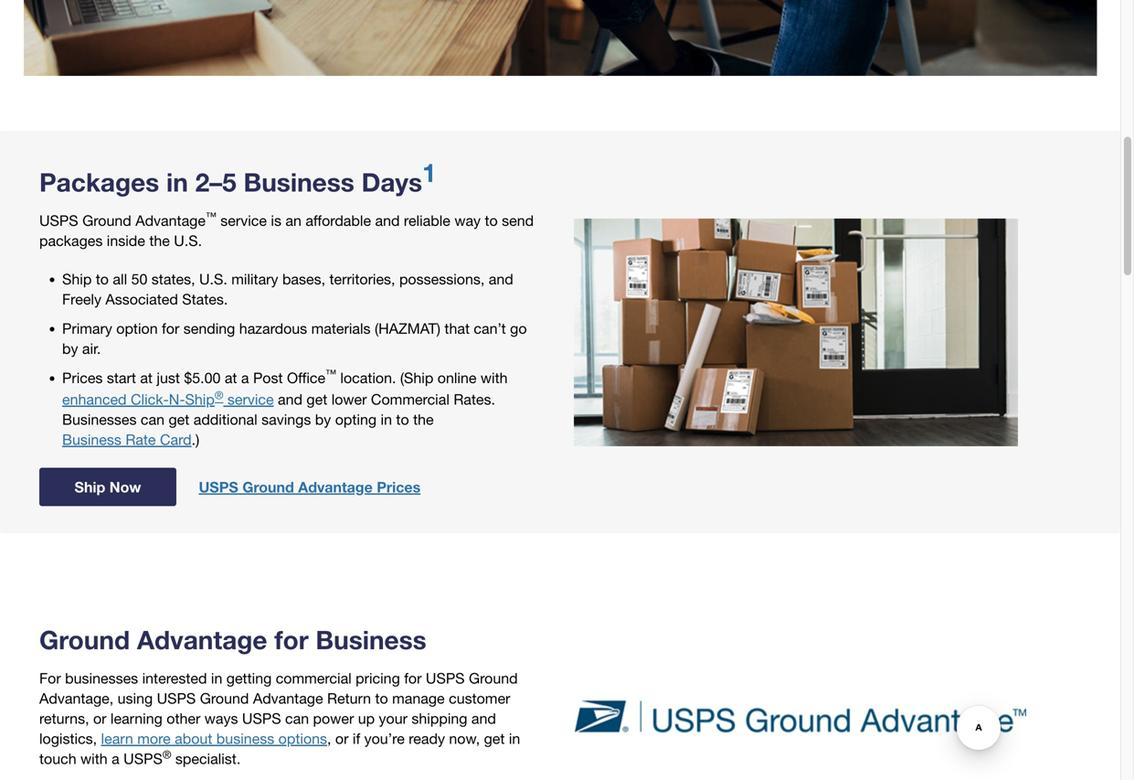 Task type: describe. For each thing, give the bounding box(es) containing it.
,
[[327, 730, 332, 747]]

u.s. inside ship to all 50 states, u.s. military bases, territories, possessions, and freely associated states.
[[199, 270, 228, 288]]

commercial
[[371, 391, 450, 408]]

to inside and get lower commercial rates. businesses can get additional savings by opting in to the business rate card .)
[[396, 411, 409, 428]]

states.
[[182, 291, 228, 308]]

option
[[116, 320, 158, 337]]

customer
[[449, 690, 511, 707]]

to inside ship to all 50 states, u.s. military bases, territories, possessions, and freely associated states.
[[96, 270, 109, 288]]

business for advantage
[[316, 624, 427, 655]]

usps ground advantage prices
[[199, 478, 421, 496]]

1 at from the left
[[140, 369, 153, 387]]

now
[[110, 478, 141, 496]]

using
[[118, 690, 153, 707]]

advantage inside for businesses interested in getting commercial pricing for usps ground advantage, using usps ground advantage return to manage customer returns, or learning other ways usps can power up your shipping and logistics,
[[253, 690, 323, 707]]

pricing
[[356, 669, 400, 687]]

now,
[[449, 730, 480, 747]]

rate
[[126, 431, 156, 448]]

usps down .)
[[199, 478, 238, 496]]

associated
[[106, 291, 178, 308]]

rates.
[[454, 391, 496, 408]]

enhanced
[[62, 391, 127, 408]]

$5.00
[[184, 369, 221, 387]]

location.
[[341, 369, 396, 387]]

to inside service is an affordable and reliable way to send packages inside the u.s.
[[485, 212, 498, 229]]

ship now
[[75, 478, 141, 496]]

advantage up interested
[[137, 624, 267, 655]]

ground down and get lower commercial rates. businesses can get additional savings by opting in to the business rate card .)
[[243, 478, 294, 496]]

office
[[287, 369, 326, 387]]

an
[[286, 212, 302, 229]]

learn more about business options link
[[101, 728, 327, 749]]

interested
[[142, 669, 207, 687]]

packages
[[39, 232, 103, 249]]

1 horizontal spatial prices
[[377, 478, 421, 496]]

manage
[[392, 690, 445, 707]]

more
[[137, 730, 171, 747]]

primary option for sending hazardous materials (hazmat) that can't go by air.
[[62, 320, 527, 357]]

online
[[438, 369, 477, 387]]

for businesses interested in getting commercial pricing for usps ground advantage, using usps ground advantage return to manage customer returns, or learning other ways usps can power up your shipping and logistics,
[[39, 669, 518, 747]]

ground advantage for business
[[39, 624, 427, 655]]

™ inside usps ground advantage ™
[[206, 210, 217, 223]]

post
[[253, 369, 283, 387]]

additional
[[194, 411, 258, 428]]

and inside for businesses interested in getting commercial pricing for usps ground advantage, using usps ground advantage return to manage customer returns, or learning other ways usps can power up your shipping and logistics,
[[472, 710, 497, 727]]

(hazmat)
[[375, 320, 441, 337]]

1
[[423, 157, 437, 188]]

getting
[[227, 669, 272, 687]]

for inside for businesses interested in getting commercial pricing for usps ground advantage, using usps ground advantage return to manage customer returns, or learning other ways usps can power up your shipping and logistics,
[[404, 669, 422, 687]]

with inside , or if you're ready now, get in touch with a usps
[[81, 750, 108, 767]]

card
[[160, 431, 192, 448]]

a pile of usps ground advantage packages ready to be shipped. image
[[574, 218, 1019, 446]]

usps up manage
[[426, 669, 465, 687]]

usps down interested
[[157, 690, 196, 707]]

for
[[39, 669, 61, 687]]

ground inside usps ground advantage ™
[[82, 212, 131, 229]]

or inside , or if you're ready now, get in touch with a usps
[[336, 730, 349, 747]]

learn more about business options
[[101, 730, 327, 747]]

shipping
[[412, 710, 468, 727]]

savings
[[262, 411, 311, 428]]

returns,
[[39, 710, 89, 727]]

materials
[[312, 320, 371, 337]]

can't
[[474, 320, 506, 337]]

packages
[[39, 167, 159, 197]]

ground up ways
[[200, 690, 249, 707]]

in inside for businesses interested in getting commercial pricing for usps ground advantage, using usps ground advantage return to manage customer returns, or learning other ways usps can power up your shipping and logistics,
[[211, 669, 223, 687]]

freely
[[62, 291, 101, 308]]

, or if you're ready now, get in touch with a usps
[[39, 730, 521, 767]]

1 horizontal spatial get
[[307, 391, 328, 408]]

usps inside , or if you're ready now, get in touch with a usps
[[124, 750, 163, 767]]

about
[[175, 730, 213, 747]]

™ inside prices start at just $5.00 at a post office ™ location. (ship online with enhanced click-n-ship ® service
[[326, 367, 337, 380]]

in inside packages in 2–5 business days 1
[[166, 167, 188, 197]]

business inside and get lower commercial rates. businesses can get additional savings by opting in to the business rate card .)
[[62, 431, 122, 448]]

usps ground advantage prices link
[[199, 478, 421, 496]]

ready
[[409, 730, 445, 747]]

usps ground advantage ™
[[39, 210, 217, 229]]

ground up customer
[[469, 669, 518, 687]]

ship inside prices start at just $5.00 at a post office ™ location. (ship online with enhanced click-n-ship ® service
[[185, 391, 215, 408]]

you're
[[365, 730, 405, 747]]

touch
[[39, 750, 76, 767]]

bases,
[[283, 270, 326, 288]]

by for opting
[[315, 411, 331, 428]]

is
[[271, 212, 282, 229]]

inside
[[107, 232, 145, 249]]

and inside service is an affordable and reliable way to send packages inside the u.s.
[[375, 212, 400, 229]]

businesses
[[65, 669, 138, 687]]

ways
[[205, 710, 238, 727]]

up
[[358, 710, 375, 727]]

service inside prices start at just $5.00 at a post office ™ location. (ship online with enhanced click-n-ship ® service
[[228, 391, 274, 408]]

usps up business
[[242, 710, 281, 727]]

by for air.
[[62, 340, 78, 357]]

ground up businesses
[[39, 624, 130, 655]]

your
[[379, 710, 408, 727]]

can inside for businesses interested in getting commercial pricing for usps ground advantage, using usps ground advantage return to manage customer returns, or learning other ways usps can power up your shipping and logistics,
[[285, 710, 309, 727]]

and inside and get lower commercial rates. businesses can get additional savings by opting in to the business rate card .)
[[278, 391, 303, 408]]

ship now link
[[39, 468, 177, 506]]

can inside and get lower commercial rates. businesses can get additional savings by opting in to the business rate card .)
[[141, 411, 165, 428]]

service inside service is an affordable and reliable way to send packages inside the u.s.
[[221, 212, 267, 229]]

® inside ® specialist.
[[163, 748, 171, 761]]

the inside and get lower commercial rates. businesses can get additional savings by opting in to the business rate card .)
[[413, 411, 434, 428]]

logistics,
[[39, 730, 97, 747]]



Task type: locate. For each thing, give the bounding box(es) containing it.
2 horizontal spatial for
[[404, 669, 422, 687]]

50
[[131, 270, 148, 288]]

prices
[[62, 369, 103, 387], [377, 478, 421, 496]]

0 horizontal spatial at
[[140, 369, 153, 387]]

start
[[107, 369, 136, 387]]

get down office on the top
[[307, 391, 328, 408]]

with inside prices start at just $5.00 at a post office ™ location. (ship online with enhanced click-n-ship ® service
[[481, 369, 508, 387]]

by left the opting on the left bottom
[[315, 411, 331, 428]]

if
[[353, 730, 361, 747]]

2 vertical spatial get
[[484, 730, 505, 747]]

1 vertical spatial can
[[285, 710, 309, 727]]

to down pricing
[[375, 690, 388, 707]]

1 horizontal spatial or
[[336, 730, 349, 747]]

1 horizontal spatial ™
[[326, 367, 337, 380]]

usps down more
[[124, 750, 163, 767]]

1 vertical spatial prices
[[377, 478, 421, 496]]

learn
[[101, 730, 133, 747]]

to right way
[[485, 212, 498, 229]]

1 horizontal spatial ®
[[215, 389, 224, 402]]

with down learn
[[81, 750, 108, 767]]

0 horizontal spatial prices
[[62, 369, 103, 387]]

a inside prices start at just $5.00 at a post office ™ location. (ship online with enhanced click-n-ship ® service
[[241, 369, 249, 387]]

by inside and get lower commercial rates. businesses can get additional savings by opting in to the business rate card .)
[[315, 411, 331, 428]]

get right now,
[[484, 730, 505, 747]]

™ up lower
[[326, 367, 337, 380]]

and up savings
[[278, 391, 303, 408]]

ship up the freely
[[62, 270, 92, 288]]

and get lower commercial rates. businesses can get additional savings by opting in to the business rate card .)
[[62, 391, 496, 448]]

in
[[166, 167, 188, 197], [381, 411, 392, 428], [211, 669, 223, 687], [509, 730, 521, 747]]

for for advantage
[[275, 624, 309, 655]]

businesses
[[62, 411, 137, 428]]

2–5
[[195, 167, 237, 197]]

the inside service is an affordable and reliable way to send packages inside the u.s.
[[149, 232, 170, 249]]

in right the opting on the left bottom
[[381, 411, 392, 428]]

reliable
[[404, 212, 451, 229]]

1 horizontal spatial for
[[275, 624, 309, 655]]

1 vertical spatial by
[[315, 411, 331, 428]]

send
[[502, 212, 534, 229]]

the down commercial at bottom
[[413, 411, 434, 428]]

packages in 2–5 business days 1
[[39, 157, 437, 197]]

1 vertical spatial ®
[[163, 748, 171, 761]]

a left post on the top of page
[[241, 369, 249, 387]]

all
[[113, 270, 127, 288]]

1 vertical spatial for
[[275, 624, 309, 655]]

way
[[455, 212, 481, 229]]

commercial
[[276, 669, 352, 687]]

and down customer
[[472, 710, 497, 727]]

0 vertical spatial ship
[[62, 270, 92, 288]]

get
[[307, 391, 328, 408], [169, 411, 190, 428], [484, 730, 505, 747]]

a down learn
[[112, 750, 120, 767]]

can down "click-"
[[141, 411, 165, 428]]

service down post on the top of page
[[228, 391, 274, 408]]

™
[[206, 210, 217, 223], [326, 367, 337, 380]]

business inside packages in 2–5 business days 1
[[244, 167, 355, 197]]

or
[[93, 710, 107, 727], [336, 730, 349, 747]]

.)
[[192, 431, 200, 448]]

ship to all 50 states, u.s. military bases, territories, possessions, and freely associated states.
[[62, 270, 514, 308]]

® down more
[[163, 748, 171, 761]]

1 vertical spatial service
[[228, 391, 274, 408]]

in inside , or if you're ready now, get in touch with a usps
[[509, 730, 521, 747]]

can up options
[[285, 710, 309, 727]]

2 horizontal spatial get
[[484, 730, 505, 747]]

ship for ship now
[[75, 478, 105, 496]]

0 vertical spatial u.s.
[[174, 232, 202, 249]]

advantage down commercial on the bottom left of page
[[253, 690, 323, 707]]

business rate card link
[[62, 429, 192, 450]]

ship for ship to all 50 states, u.s. military bases, territories, possessions, and freely associated states.
[[62, 270, 92, 288]]

0 vertical spatial can
[[141, 411, 165, 428]]

u.s. up states.
[[199, 270, 228, 288]]

0 horizontal spatial with
[[81, 750, 108, 767]]

0 vertical spatial ™
[[206, 210, 217, 223]]

by left air.
[[62, 340, 78, 357]]

1 link
[[423, 157, 437, 188]]

0 vertical spatial with
[[481, 369, 508, 387]]

service
[[221, 212, 267, 229], [228, 391, 274, 408]]

1 horizontal spatial can
[[285, 710, 309, 727]]

advantage
[[136, 212, 206, 229], [298, 478, 373, 496], [137, 624, 267, 655], [253, 690, 323, 707]]

advantage up the inside
[[136, 212, 206, 229]]

0 vertical spatial the
[[149, 232, 170, 249]]

0 vertical spatial a
[[241, 369, 249, 387]]

sending
[[184, 320, 235, 337]]

primary
[[62, 320, 112, 337]]

business up pricing
[[316, 624, 427, 655]]

specialist.
[[175, 750, 241, 767]]

prices down commercial at bottom
[[377, 478, 421, 496]]

1 vertical spatial with
[[81, 750, 108, 767]]

advantage inside usps ground advantage ™
[[136, 212, 206, 229]]

® down $5.00
[[215, 389, 224, 402]]

0 vertical spatial by
[[62, 340, 78, 357]]

a
[[241, 369, 249, 387], [112, 750, 120, 767]]

and up can't
[[489, 270, 514, 288]]

for for option
[[162, 320, 180, 337]]

get inside , or if you're ready now, get in touch with a usps
[[484, 730, 505, 747]]

usps
[[39, 212, 78, 229], [199, 478, 238, 496], [426, 669, 465, 687], [157, 690, 196, 707], [242, 710, 281, 727], [124, 750, 163, 767]]

for up commercial on the bottom left of page
[[275, 624, 309, 655]]

1 vertical spatial business
[[62, 431, 122, 448]]

0 horizontal spatial ™
[[206, 210, 217, 223]]

business
[[217, 730, 275, 747]]

1 vertical spatial get
[[169, 411, 190, 428]]

2 vertical spatial ship
[[75, 478, 105, 496]]

prices up enhanced
[[62, 369, 103, 387]]

by inside primary option for sending hazardous materials (hazmat) that can't go by air.
[[62, 340, 78, 357]]

0 horizontal spatial ®
[[163, 748, 171, 761]]

the
[[149, 232, 170, 249], [413, 411, 434, 428]]

or right the ,
[[336, 730, 349, 747]]

u.s.
[[174, 232, 202, 249], [199, 270, 228, 288]]

opting
[[335, 411, 377, 428]]

days
[[362, 167, 423, 197]]

advantage,
[[39, 690, 114, 707]]

ship down $5.00
[[185, 391, 215, 408]]

™ down 2–5
[[206, 210, 217, 223]]

business for in
[[244, 167, 355, 197]]

1 horizontal spatial by
[[315, 411, 331, 428]]

advantage down the opting on the left bottom
[[298, 478, 373, 496]]

ground
[[82, 212, 131, 229], [243, 478, 294, 496], [39, 624, 130, 655], [469, 669, 518, 687], [200, 690, 249, 707]]

options
[[279, 730, 327, 747]]

usps up packages
[[39, 212, 78, 229]]

0 horizontal spatial can
[[141, 411, 165, 428]]

go
[[510, 320, 527, 337]]

2 vertical spatial for
[[404, 669, 422, 687]]

business
[[244, 167, 355, 197], [62, 431, 122, 448], [316, 624, 427, 655]]

prices inside prices start at just $5.00 at a post office ™ location. (ship online with enhanced click-n-ship ® service
[[62, 369, 103, 387]]

0 horizontal spatial for
[[162, 320, 180, 337]]

with up rates.
[[481, 369, 508, 387]]

ground up the inside
[[82, 212, 131, 229]]

in inside and get lower commercial rates. businesses can get additional savings by opting in to the business rate card .)
[[381, 411, 392, 428]]

1 horizontal spatial the
[[413, 411, 434, 428]]

business up an
[[244, 167, 355, 197]]

0 vertical spatial or
[[93, 710, 107, 727]]

a inside , or if you're ready now, get in touch with a usps
[[112, 750, 120, 767]]

0 horizontal spatial the
[[149, 232, 170, 249]]

and
[[375, 212, 400, 229], [489, 270, 514, 288], [278, 391, 303, 408], [472, 710, 497, 727]]

and down days
[[375, 212, 400, 229]]

that
[[445, 320, 470, 337]]

air.
[[82, 340, 101, 357]]

0 vertical spatial for
[[162, 320, 180, 337]]

click-
[[131, 391, 169, 408]]

other
[[167, 710, 201, 727]]

with
[[481, 369, 508, 387], [81, 750, 108, 767]]

2 at from the left
[[225, 369, 237, 387]]

at up "click-"
[[140, 369, 153, 387]]

0 horizontal spatial get
[[169, 411, 190, 428]]

lower
[[332, 391, 367, 408]]

service is an affordable and reliable way to send packages inside the u.s.
[[39, 212, 534, 249]]

for right option
[[162, 320, 180, 337]]

1 horizontal spatial at
[[225, 369, 237, 387]]

1 vertical spatial or
[[336, 730, 349, 747]]

learning
[[111, 710, 163, 727]]

in left getting
[[211, 669, 223, 687]]

2 vertical spatial business
[[316, 624, 427, 655]]

return
[[327, 690, 371, 707]]

and inside ship to all 50 states, u.s. military bases, territories, possessions, and freely associated states.
[[489, 270, 514, 288]]

1 vertical spatial the
[[413, 411, 434, 428]]

just
[[157, 369, 180, 387]]

hazardous
[[239, 320, 307, 337]]

u.s. inside service is an affordable and reliable way to send packages inside the u.s.
[[174, 232, 202, 249]]

1 vertical spatial ™
[[326, 367, 337, 380]]

business down businesses at the bottom of the page
[[62, 431, 122, 448]]

® inside prices start at just $5.00 at a post office ™ location. (ship online with enhanced click-n-ship ® service
[[215, 389, 224, 402]]

can
[[141, 411, 165, 428], [285, 710, 309, 727]]

1 vertical spatial a
[[112, 750, 120, 767]]

0 vertical spatial get
[[307, 391, 328, 408]]

0 horizontal spatial or
[[93, 710, 107, 727]]

(ship
[[400, 369, 434, 387]]

0 horizontal spatial by
[[62, 340, 78, 357]]

service left is
[[221, 212, 267, 229]]

0 vertical spatial service
[[221, 212, 267, 229]]

territories,
[[330, 270, 396, 288]]

0 vertical spatial prices
[[62, 369, 103, 387]]

or up learn
[[93, 710, 107, 727]]

1 horizontal spatial with
[[481, 369, 508, 387]]

affordable
[[306, 212, 371, 229]]

u.s. up states,
[[174, 232, 202, 249]]

or inside for businesses interested in getting commercial pricing for usps ground advantage, using usps ground advantage return to manage customer returns, or learning other ways usps can power up your shipping and logistics,
[[93, 710, 107, 727]]

possessions,
[[400, 270, 485, 288]]

to inside for businesses interested in getting commercial pricing for usps ground advantage, using usps ground advantage return to manage customer returns, or learning other ways usps can power up your shipping and logistics,
[[375, 690, 388, 707]]

the right the inside
[[149, 232, 170, 249]]

1 vertical spatial u.s.
[[199, 270, 228, 288]]

0 vertical spatial business
[[244, 167, 355, 197]]

to down commercial at bottom
[[396, 411, 409, 428]]

1 vertical spatial ship
[[185, 391, 215, 408]]

ship inside ship to all 50 states, u.s. military bases, territories, possessions, and freely associated states.
[[62, 270, 92, 288]]

usps inside usps ground advantage ™
[[39, 212, 78, 229]]

to left all
[[96, 270, 109, 288]]

for inside primary option for sending hazardous materials (hazmat) that can't go by air.
[[162, 320, 180, 337]]

in right now,
[[509, 730, 521, 747]]

0 vertical spatial ®
[[215, 389, 224, 402]]

® specialist.
[[163, 748, 241, 767]]

usps ground advantage™ logo image
[[574, 700, 1027, 739]]

get down n-
[[169, 411, 190, 428]]

prices start at just $5.00 at a post office ™ location. (ship online with enhanced click-n-ship ® service
[[62, 367, 508, 408]]

in left 2–5
[[166, 167, 188, 197]]

military
[[232, 270, 278, 288]]

1 horizontal spatial a
[[241, 369, 249, 387]]

ship left now on the left
[[75, 478, 105, 496]]

at right $5.00
[[225, 369, 237, 387]]

for up manage
[[404, 669, 422, 687]]

0 horizontal spatial a
[[112, 750, 120, 767]]



Task type: vqa. For each thing, say whether or not it's contained in the screenshot.
the top .
no



